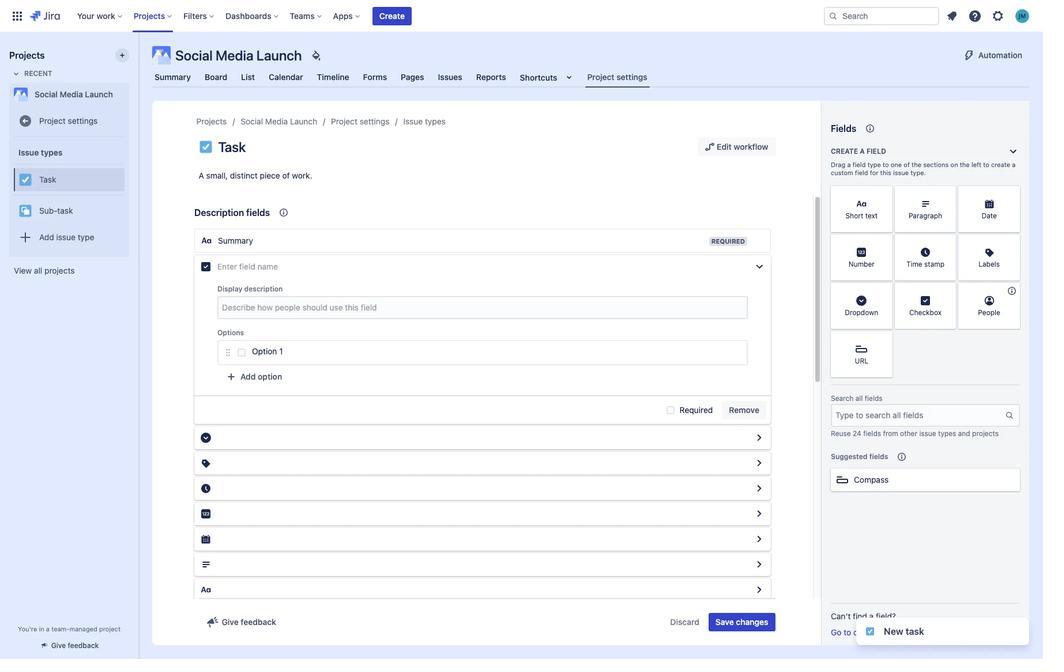 Task type: locate. For each thing, give the bounding box(es) containing it.
social media launch down calendar link
[[241, 116, 317, 126]]

0 horizontal spatial the
[[912, 161, 922, 168]]

1 horizontal spatial add
[[240, 372, 256, 382]]

more information image for people
[[1005, 284, 1019, 298]]

fields
[[246, 208, 270, 218], [865, 394, 883, 403], [863, 430, 881, 438], [869, 453, 888, 461], [883, 628, 903, 638]]

1 vertical spatial types
[[41, 147, 62, 157]]

24
[[853, 430, 861, 438]]

new task
[[884, 627, 924, 637]]

social right projects link
[[241, 116, 263, 126]]

save changes
[[716, 618, 768, 627]]

task
[[57, 206, 73, 215], [906, 627, 924, 637]]

1 horizontal spatial all
[[856, 394, 863, 403]]

task inside group
[[39, 175, 56, 184]]

0 horizontal spatial summary
[[155, 72, 191, 82]]

2 horizontal spatial types
[[938, 430, 956, 438]]

1 horizontal spatial issue
[[893, 169, 909, 176]]

add issue type
[[39, 232, 94, 242]]

projects for projects link
[[196, 116, 227, 126]]

0 vertical spatial feedback
[[241, 618, 276, 627]]

project down the recent
[[39, 116, 66, 125]]

0 vertical spatial social
[[175, 47, 213, 63]]

distinct
[[230, 171, 258, 181]]

add right add issue type "icon"
[[39, 232, 54, 242]]

create
[[379, 11, 405, 20], [831, 147, 858, 156]]

issue types
[[403, 116, 446, 126], [18, 147, 62, 157]]

media
[[216, 47, 254, 63], [60, 89, 83, 99], [265, 116, 288, 126]]

project settings link down the recent
[[14, 110, 125, 133]]

issue types up task group
[[18, 147, 62, 157]]

project down timeline link
[[331, 116, 358, 126]]

0 horizontal spatial project settings
[[39, 116, 98, 125]]

display
[[217, 285, 242, 294]]

sub-
[[39, 206, 57, 215]]

2 horizontal spatial project settings
[[587, 72, 648, 82]]

timeline link
[[315, 67, 352, 88]]

teams
[[290, 11, 315, 20]]

0 horizontal spatial issue
[[56, 232, 76, 242]]

issue
[[403, 116, 423, 126], [18, 147, 39, 157]]

2 horizontal spatial projects
[[196, 116, 227, 126]]

projects button
[[130, 7, 177, 25]]

task inside group
[[57, 206, 73, 215]]

sections
[[923, 161, 949, 168]]

sidebar navigation image
[[126, 46, 151, 69]]

small,
[[206, 171, 228, 181]]

other
[[900, 430, 918, 438]]

task right new
[[906, 627, 924, 637]]

type down sub-task link on the left top of the page
[[78, 232, 94, 242]]

projects right the work
[[134, 11, 165, 20]]

short
[[846, 212, 863, 221]]

social media launch link down calendar link
[[241, 115, 317, 129]]

changes
[[736, 618, 768, 627]]

projects
[[134, 11, 165, 20], [9, 50, 45, 61], [196, 116, 227, 126]]

0 horizontal spatial media
[[60, 89, 83, 99]]

issue down sub-task link on the left top of the page
[[56, 232, 76, 242]]

edit
[[717, 142, 732, 152]]

of right piece on the left top of page
[[282, 171, 290, 181]]

timeline
[[317, 72, 349, 82]]

remove button
[[722, 401, 766, 420]]

1 horizontal spatial feedback
[[241, 618, 276, 627]]

types down issues link
[[425, 116, 446, 126]]

1 vertical spatial task
[[906, 627, 924, 637]]

social down the recent
[[35, 89, 58, 99]]

issue types down the pages link
[[403, 116, 446, 126]]

1 horizontal spatial summary
[[218, 236, 253, 246]]

this link will be opened in a new tab image
[[906, 629, 915, 638]]

0 horizontal spatial give feedback
[[51, 642, 99, 651]]

2 horizontal spatial project
[[587, 72, 615, 82]]

feedback
[[241, 618, 276, 627], [68, 642, 99, 651]]

0 horizontal spatial projects
[[44, 266, 75, 276]]

more information image
[[941, 187, 955, 201], [878, 236, 891, 250], [941, 284, 955, 298], [1005, 284, 1019, 298]]

0 vertical spatial give
[[222, 618, 239, 627]]

tab list
[[145, 67, 1036, 88]]

1 horizontal spatial of
[[904, 161, 910, 168]]

0 horizontal spatial issue
[[18, 147, 39, 157]]

0 horizontal spatial type
[[78, 232, 94, 242]]

0 horizontal spatial social
[[35, 89, 58, 99]]

issue down one
[[893, 169, 909, 176]]

1 vertical spatial give feedback button
[[33, 637, 106, 656]]

more information image for paragraph
[[941, 187, 955, 201]]

fields
[[831, 123, 857, 134]]

0 horizontal spatial all
[[34, 266, 42, 276]]

summary inside tab list
[[155, 72, 191, 82]]

collapse recent projects image
[[9, 67, 23, 81]]

0 vertical spatial type
[[868, 161, 881, 168]]

projects up issue type icon
[[196, 116, 227, 126]]

dropdown
[[845, 309, 879, 317]]

projects right and
[[972, 430, 999, 438]]

types
[[425, 116, 446, 126], [41, 147, 62, 157], [938, 430, 956, 438]]

drag
[[831, 161, 846, 168]]

create for create
[[379, 11, 405, 20]]

task right issue type icon
[[218, 139, 246, 155]]

of right one
[[904, 161, 910, 168]]

social up the summary link
[[175, 47, 213, 63]]

0 horizontal spatial issue types
[[18, 147, 62, 157]]

of inside the drag a field type to one of the sections on the left to create a custom field for this issue type.
[[904, 161, 910, 168]]

2 vertical spatial launch
[[290, 116, 317, 126]]

save changes button
[[709, 614, 775, 632]]

0 horizontal spatial projects
[[9, 50, 45, 61]]

edit workflow button
[[698, 138, 775, 156]]

add option button
[[217, 368, 289, 386]]

projects for projects dropdown button
[[134, 11, 165, 20]]

types left and
[[938, 430, 956, 438]]

issue right other
[[919, 430, 936, 438]]

project
[[587, 72, 615, 82], [39, 116, 66, 125], [331, 116, 358, 126]]

2 vertical spatial types
[[938, 430, 956, 438]]

project settings link
[[14, 110, 125, 133], [331, 115, 390, 129]]

shortcuts button
[[518, 67, 578, 88]]

social media launch down the recent
[[35, 89, 113, 99]]

0 vertical spatial issue types
[[403, 116, 446, 126]]

1 horizontal spatial types
[[425, 116, 446, 126]]

task up add issue type
[[57, 206, 73, 215]]

0 horizontal spatial task
[[57, 206, 73, 215]]

3 open field configuration image from the top
[[753, 558, 766, 572]]

0 horizontal spatial types
[[41, 147, 62, 157]]

1 vertical spatial media
[[60, 89, 83, 99]]

issue for 'issue types' link
[[403, 116, 423, 126]]

social media launch
[[175, 47, 302, 63], [35, 89, 113, 99], [241, 116, 317, 126]]

compass
[[854, 475, 889, 485]]

0 vertical spatial create
[[379, 11, 405, 20]]

1 horizontal spatial the
[[960, 161, 970, 168]]

field down create a field
[[853, 161, 866, 168]]

2 vertical spatial social media launch
[[241, 116, 317, 126]]

create
[[991, 161, 1010, 168]]

launch up calendar
[[257, 47, 302, 63]]

1 horizontal spatial give feedback
[[222, 618, 276, 627]]

summary left board
[[155, 72, 191, 82]]

all right search
[[856, 394, 863, 403]]

1 vertical spatial projects
[[9, 50, 45, 61]]

search image
[[829, 11, 838, 20]]

1 vertical spatial feedback
[[68, 642, 99, 651]]

fields left 'this link will be opened in a new tab' image
[[883, 628, 903, 638]]

type.
[[911, 169, 926, 176]]

task inside button
[[906, 627, 924, 637]]

project settings link down the forms link
[[331, 115, 390, 129]]

2 the from the left
[[960, 161, 970, 168]]

launch left add to starred icon
[[85, 89, 113, 99]]

open field configuration image
[[753, 507, 766, 521], [753, 533, 766, 547], [753, 558, 766, 572]]

to right left
[[983, 161, 990, 168]]

create for create a field
[[831, 147, 858, 156]]

1 vertical spatial all
[[856, 394, 863, 403]]

add left option
[[240, 372, 256, 382]]

a right create
[[1012, 161, 1016, 168]]

create up drag
[[831, 147, 858, 156]]

the right on
[[960, 161, 970, 168]]

1 vertical spatial issue types
[[18, 147, 62, 157]]

can't
[[831, 612, 851, 622]]

summary
[[155, 72, 191, 82], [218, 236, 253, 246]]

time
[[907, 260, 923, 269]]

1 horizontal spatial social media launch link
[[241, 115, 317, 129]]

to up this
[[883, 161, 889, 168]]

1 vertical spatial create
[[831, 147, 858, 156]]

field left "for"
[[855, 169, 868, 176]]

description
[[194, 208, 244, 218]]

1 horizontal spatial project settings
[[331, 116, 390, 126]]

a right in
[[46, 626, 50, 633]]

give feedback for give feedback button to the top
[[222, 618, 276, 627]]

issue down the pages link
[[403, 116, 423, 126]]

field
[[867, 147, 886, 156], [853, 161, 866, 168], [855, 169, 868, 176]]

1 vertical spatial projects
[[972, 430, 999, 438]]

0 horizontal spatial social media launch link
[[9, 83, 125, 106]]

custom down can't find a field? at the bottom right of page
[[853, 628, 881, 638]]

social media launch up list
[[175, 47, 302, 63]]

add
[[39, 232, 54, 242], [240, 372, 256, 382]]

2 horizontal spatial media
[[265, 116, 288, 126]]

primary element
[[7, 0, 824, 32]]

0 horizontal spatial task
[[39, 175, 56, 184]]

create project image
[[118, 51, 127, 60]]

0 vertical spatial all
[[34, 266, 42, 276]]

from
[[883, 430, 898, 438]]

a
[[860, 147, 865, 156], [847, 161, 851, 168], [1012, 161, 1016, 168], [869, 612, 874, 622], [46, 626, 50, 633]]

Type to search all fields text field
[[832, 405, 1005, 426]]

give feedback button
[[199, 614, 283, 632], [33, 637, 106, 656]]

task link
[[14, 168, 125, 191]]

2 vertical spatial social
[[241, 116, 263, 126]]

0 vertical spatial give feedback
[[222, 618, 276, 627]]

reuse
[[831, 430, 851, 438]]

help image
[[968, 9, 982, 23]]

close field configuration image
[[753, 260, 766, 274]]

pages link
[[399, 67, 427, 88]]

Enter field name field
[[217, 260, 748, 274]]

save
[[716, 618, 734, 627]]

suggested fields
[[831, 453, 888, 461]]

0 vertical spatial open field configuration image
[[753, 507, 766, 521]]

issue inside the drag a field type to one of the sections on the left to create a custom field for this issue type.
[[893, 169, 909, 176]]

more information image for short text
[[878, 187, 891, 201]]

this
[[880, 169, 891, 176]]

group
[[14, 137, 125, 256]]

2 open field configuration image from the top
[[753, 533, 766, 547]]

add to starred image
[[126, 88, 140, 101]]

issue inside group
[[18, 147, 39, 157]]

1 vertical spatial of
[[282, 171, 290, 181]]

social media launch link down the recent
[[9, 83, 125, 106]]

1 vertical spatial field
[[853, 161, 866, 168]]

type inside button
[[78, 232, 94, 242]]

1 vertical spatial type
[[78, 232, 94, 242]]

to
[[883, 161, 889, 168], [983, 161, 990, 168], [844, 628, 851, 638]]

summary down description fields at the left of page
[[218, 236, 253, 246]]

1 horizontal spatial give feedback button
[[199, 614, 283, 632]]

1 vertical spatial social
[[35, 89, 58, 99]]

2 horizontal spatial to
[[983, 161, 990, 168]]

banner
[[0, 0, 1043, 32]]

launch down calendar link
[[290, 116, 317, 126]]

custom down drag
[[831, 169, 853, 176]]

add issue type image
[[18, 231, 32, 245]]

0 horizontal spatial give feedback button
[[33, 637, 106, 656]]

jira image
[[30, 9, 60, 23], [30, 9, 60, 23]]

2 horizontal spatial issue
[[919, 430, 936, 438]]

project inside tab list
[[587, 72, 615, 82]]

issue up task group
[[18, 147, 39, 157]]

custom inside the drag a field type to one of the sections on the left to create a custom field for this issue type.
[[831, 169, 853, 176]]

create right apps dropdown button
[[379, 11, 405, 20]]

task up sub-
[[39, 175, 56, 184]]

open field configuration image
[[753, 431, 766, 445], [753, 457, 766, 471], [753, 482, 766, 496], [753, 584, 766, 597]]

2 vertical spatial open field configuration image
[[753, 558, 766, 572]]

and
[[958, 430, 970, 438]]

all right view
[[34, 266, 42, 276]]

of
[[904, 161, 910, 168], [282, 171, 290, 181]]

the up type.
[[912, 161, 922, 168]]

fields left more information about the suggested fields icon
[[869, 453, 888, 461]]

2 vertical spatial projects
[[196, 116, 227, 126]]

2 vertical spatial field
[[855, 169, 868, 176]]

fields right 24
[[863, 430, 881, 438]]

give for bottom give feedback button
[[51, 642, 66, 651]]

task
[[218, 139, 246, 155], [39, 175, 56, 184]]

banner containing your work
[[0, 0, 1043, 32]]

1 vertical spatial open field configuration image
[[753, 533, 766, 547]]

projects up the recent
[[9, 50, 45, 61]]

option
[[258, 372, 282, 382]]

0 vertical spatial custom
[[831, 169, 853, 176]]

more information image for date
[[1005, 187, 1019, 201]]

to right "go" on the right bottom of the page
[[844, 628, 851, 638]]

Display description field
[[219, 298, 747, 318]]

1 vertical spatial task
[[39, 175, 56, 184]]

issue types inside group
[[18, 147, 62, 157]]

0 vertical spatial summary
[[155, 72, 191, 82]]

0 horizontal spatial give
[[51, 642, 66, 651]]

1 horizontal spatial issue types
[[403, 116, 446, 126]]

types up task group
[[41, 147, 62, 157]]

tab list containing project settings
[[145, 67, 1036, 88]]

0 vertical spatial required
[[712, 238, 745, 245]]

1 vertical spatial social media launch link
[[241, 115, 317, 129]]

calendar
[[269, 72, 303, 82]]

1 vertical spatial add
[[240, 372, 256, 382]]

0 vertical spatial social media launch link
[[9, 83, 125, 106]]

0 vertical spatial add
[[39, 232, 54, 242]]

1 horizontal spatial issue
[[403, 116, 423, 126]]

more information image for labels
[[1005, 236, 1019, 250]]

projects
[[44, 266, 75, 276], [972, 430, 999, 438]]

type up "for"
[[868, 161, 881, 168]]

issue
[[893, 169, 909, 176], [56, 232, 76, 242], [919, 430, 936, 438]]

more information image for checkbox
[[941, 284, 955, 298]]

0 horizontal spatial create
[[379, 11, 405, 20]]

fields right search
[[865, 394, 883, 403]]

1 horizontal spatial project settings link
[[331, 115, 390, 129]]

create inside create button
[[379, 11, 405, 20]]

more information image
[[878, 187, 891, 201], [1005, 187, 1019, 201], [941, 236, 955, 250], [1005, 236, 1019, 250], [878, 284, 891, 298]]

project right shortcuts popup button
[[587, 72, 615, 82]]

0 horizontal spatial of
[[282, 171, 290, 181]]

fields left the more information about the context fields image at the left
[[246, 208, 270, 218]]

project settings
[[587, 72, 648, 82], [39, 116, 98, 125], [331, 116, 390, 126]]

projects inside dropdown button
[[134, 11, 165, 20]]

project
[[99, 626, 120, 633]]

1 horizontal spatial social
[[175, 47, 213, 63]]

piece
[[260, 171, 280, 181]]

field up "for"
[[867, 147, 886, 156]]

1 open field configuration image from the top
[[753, 431, 766, 445]]

0 vertical spatial projects
[[44, 266, 75, 276]]

field for create
[[867, 147, 886, 156]]

2 open field configuration image from the top
[[753, 457, 766, 471]]

settings image
[[991, 9, 1005, 23]]

new
[[884, 627, 903, 637]]

projects down add issue type
[[44, 266, 75, 276]]

display description
[[217, 285, 283, 294]]

1 the from the left
[[912, 161, 922, 168]]

forms
[[363, 72, 387, 82]]

give
[[222, 618, 239, 627], [51, 642, 66, 651]]

1 horizontal spatial type
[[868, 161, 881, 168]]

1 vertical spatial give
[[51, 642, 66, 651]]



Task type: describe. For each thing, give the bounding box(es) containing it.
view all projects
[[14, 266, 75, 276]]

number
[[849, 260, 875, 269]]

calendar link
[[267, 67, 305, 88]]

1 vertical spatial social media launch
[[35, 89, 113, 99]]

0 horizontal spatial settings
[[68, 116, 98, 125]]

search
[[831, 394, 854, 403]]

task icon image
[[866, 627, 875, 637]]

add for add issue type
[[39, 232, 54, 242]]

field?
[[876, 612, 896, 622]]

task for sub-task
[[57, 206, 73, 215]]

a down more information about the fields icon
[[860, 147, 865, 156]]

1 vertical spatial custom
[[853, 628, 881, 638]]

can't find a field?
[[831, 612, 896, 622]]

0 vertical spatial types
[[425, 116, 446, 126]]

1 horizontal spatial project
[[331, 116, 358, 126]]

0 horizontal spatial project settings link
[[14, 110, 125, 133]]

add issue type button
[[14, 226, 125, 249]]

sub-task
[[39, 206, 73, 215]]

text
[[865, 212, 878, 221]]

a right find
[[869, 612, 874, 622]]

0 horizontal spatial project
[[39, 116, 66, 125]]

all for view
[[34, 266, 42, 276]]

projects link
[[196, 115, 227, 129]]

1 horizontal spatial settings
[[360, 116, 390, 126]]

field for drag
[[853, 161, 866, 168]]

suggested
[[831, 453, 868, 461]]

filters
[[183, 11, 207, 20]]

Search field
[[824, 7, 939, 25]]

in
[[39, 626, 44, 633]]

board
[[205, 72, 227, 82]]

dashboards
[[226, 11, 271, 20]]

task group
[[14, 164, 125, 195]]

compass button
[[831, 469, 1020, 492]]

board link
[[202, 67, 230, 88]]

more information about the suggested fields image
[[895, 450, 909, 464]]

pages
[[401, 72, 424, 82]]

add option
[[240, 372, 282, 382]]

go to custom fields
[[831, 628, 903, 638]]

create a field
[[831, 147, 886, 156]]

filters button
[[180, 7, 219, 25]]

stamp
[[924, 260, 945, 269]]

go to custom fields link
[[831, 627, 915, 639]]

your profile and settings image
[[1016, 9, 1029, 23]]

description fields
[[194, 208, 270, 218]]

a
[[199, 171, 204, 181]]

Option 1 field
[[249, 341, 745, 362]]

automation
[[979, 50, 1022, 60]]

more information about the context fields image
[[277, 206, 291, 220]]

checkbox
[[909, 309, 942, 317]]

shortcuts
[[520, 72, 557, 82]]

work.
[[292, 171, 312, 181]]

add for add option
[[240, 372, 256, 382]]

date
[[982, 212, 997, 221]]

your work
[[77, 11, 115, 20]]

1 vertical spatial summary
[[218, 236, 253, 246]]

dashboards button
[[222, 7, 283, 25]]

1 vertical spatial required
[[680, 405, 713, 415]]

people
[[978, 309, 1001, 317]]

new task button
[[856, 618, 1029, 646]]

4 open field configuration image from the top
[[753, 584, 766, 597]]

issue types link
[[403, 115, 446, 129]]

teams button
[[286, 7, 326, 25]]

view all projects link
[[9, 261, 129, 281]]

on
[[951, 161, 958, 168]]

automation image
[[962, 48, 976, 62]]

list
[[241, 72, 255, 82]]

1 vertical spatial launch
[[85, 89, 113, 99]]

more information image for number
[[878, 236, 891, 250]]

2 horizontal spatial social
[[241, 116, 263, 126]]

remove
[[729, 405, 760, 415]]

a right drag
[[847, 161, 851, 168]]

issues link
[[436, 67, 465, 88]]

you're in a team-managed project
[[18, 626, 120, 633]]

issue inside button
[[56, 232, 76, 242]]

0 horizontal spatial to
[[844, 628, 851, 638]]

workflow
[[734, 142, 768, 152]]

project settings inside 'link'
[[39, 116, 98, 125]]

discard
[[670, 618, 699, 627]]

edit workflow
[[717, 142, 768, 152]]

3 open field configuration image from the top
[[753, 482, 766, 496]]

issue for group containing issue types
[[18, 147, 39, 157]]

sub-task link
[[14, 200, 125, 223]]

1 open field configuration image from the top
[[753, 507, 766, 521]]

your work button
[[74, 7, 127, 25]]

one
[[891, 161, 902, 168]]

reuse 24 fields from other issue types and projects
[[831, 430, 999, 438]]

2 vertical spatial issue
[[919, 430, 936, 438]]

a small, distinct piece of work.
[[199, 171, 312, 181]]

notifications image
[[945, 9, 959, 23]]

for
[[870, 169, 879, 176]]

0 vertical spatial social media launch
[[175, 47, 302, 63]]

all for search
[[856, 394, 863, 403]]

drag a field type to one of the sections on the left to create a custom field for this issue type.
[[831, 161, 1016, 176]]

0 vertical spatial give feedback button
[[199, 614, 283, 632]]

automation button
[[955, 46, 1029, 65]]

time stamp
[[907, 260, 945, 269]]

issue type icon image
[[199, 140, 213, 154]]

url
[[855, 357, 869, 366]]

appswitcher icon image
[[10, 9, 24, 23]]

issue types for group containing issue types
[[18, 147, 62, 157]]

left
[[972, 161, 982, 168]]

give for give feedback button to the top
[[222, 618, 239, 627]]

options
[[217, 329, 244, 337]]

more information image for time stamp
[[941, 236, 955, 250]]

group containing issue types
[[14, 137, 125, 256]]

0 vertical spatial launch
[[257, 47, 302, 63]]

recent
[[24, 69, 52, 78]]

1 horizontal spatial projects
[[972, 430, 999, 438]]

task for new task
[[906, 627, 924, 637]]

more information about the fields image
[[863, 122, 877, 136]]

issue types for 'issue types' link
[[403, 116, 446, 126]]

short text
[[846, 212, 878, 221]]

more information image for dropdown
[[878, 284, 891, 298]]

team-
[[51, 626, 69, 633]]

give feedback for bottom give feedback button
[[51, 642, 99, 651]]

create button
[[372, 7, 412, 25]]

reports
[[476, 72, 506, 82]]

discard button
[[663, 614, 706, 632]]

apps
[[333, 11, 353, 20]]

search all fields
[[831, 394, 883, 403]]

2 horizontal spatial settings
[[617, 72, 648, 82]]

find
[[853, 612, 867, 622]]

go
[[831, 628, 842, 638]]

labels
[[979, 260, 1000, 269]]

type inside the drag a field type to one of the sections on the left to create a custom field for this issue type.
[[868, 161, 881, 168]]

1 horizontal spatial task
[[218, 139, 246, 155]]

1 horizontal spatial to
[[883, 161, 889, 168]]

summary link
[[152, 67, 193, 88]]

project settings inside tab list
[[587, 72, 648, 82]]

2 vertical spatial media
[[265, 116, 288, 126]]

set background color image
[[309, 48, 323, 62]]

0 vertical spatial media
[[216, 47, 254, 63]]



Task type: vqa. For each thing, say whether or not it's contained in the screenshot.
with corresponding to ahead
no



